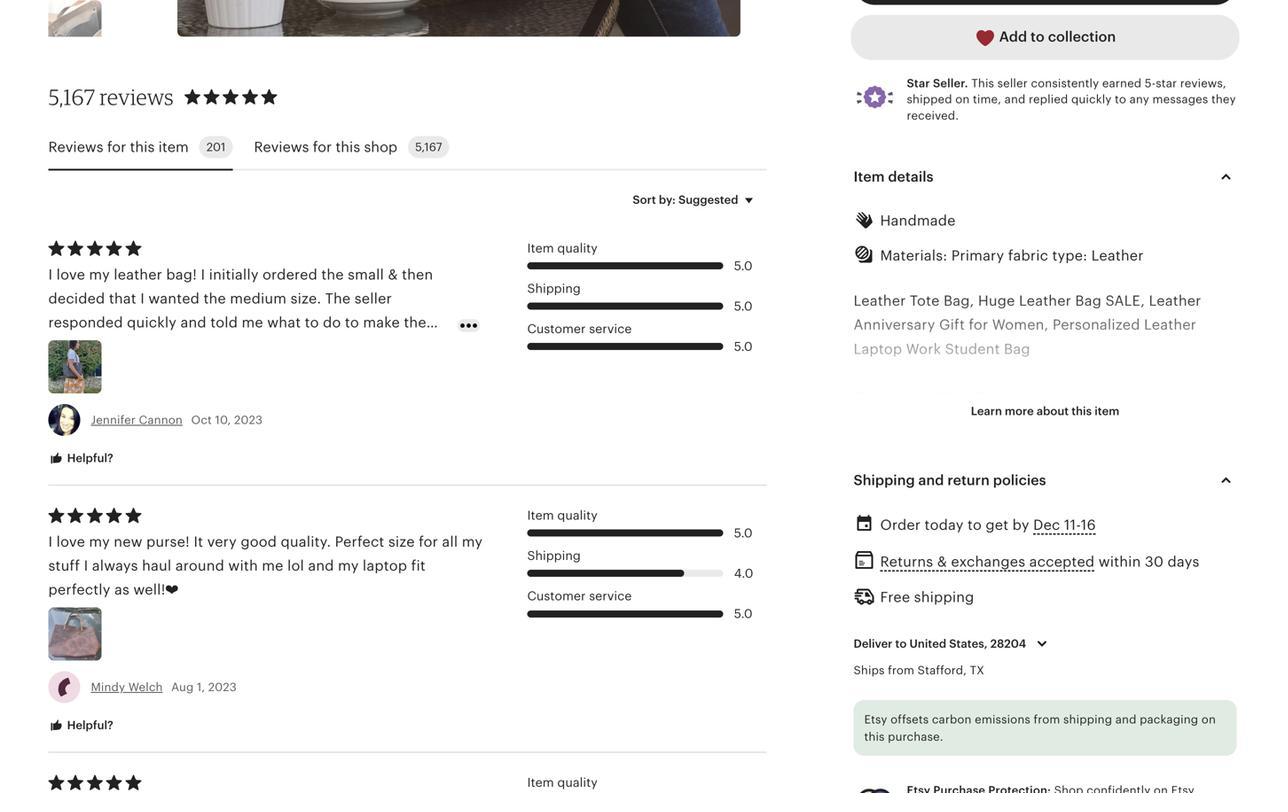 Task type: locate. For each thing, give the bounding box(es) containing it.
access inside please visit the link below to access our entire collection:
[[1053, 751, 1100, 767]]

1 horizontal spatial with
[[1114, 390, 1144, 406]]

1 vertical spatial this
[[948, 583, 976, 598]]

tab list containing reviews for this item
[[48, 125, 767, 171]]

0 vertical spatial helpful? button
[[35, 442, 127, 475]]

2023
[[234, 414, 263, 427], [208, 681, 237, 694]]

1 helpful? from the top
[[64, 452, 113, 465]]

2 helpful? button from the top
[[35, 710, 127, 743]]

item quality for 4.0
[[527, 509, 598, 523]]

1 vertical spatial on
[[1202, 713, 1216, 727]]

hand down not
[[987, 607, 1022, 623]]

tote left bag,
[[910, 293, 940, 309]]

access down occasions.
[[1188, 510, 1235, 526]]

huge
[[978, 293, 1015, 309]]

0 vertical spatial access
[[1188, 510, 1235, 526]]

our
[[1104, 751, 1127, 767]]

0 vertical spatial customer service
[[527, 323, 632, 336]]

1,
[[197, 681, 205, 694]]

0 horizontal spatial shipping
[[914, 590, 974, 606]]

perfect
[[335, 534, 384, 550]]

the left real
[[1176, 583, 1199, 598]]

0 vertical spatial helpful?
[[64, 452, 113, 465]]

1 horizontal spatial shipping
[[1063, 713, 1112, 727]]

0 horizontal spatial its
[[854, 438, 870, 454]]

tote inside our leather tote bags are handmade with the highest quality full grain leather and comes in four color. its a perfect gift companion for valentine's day, mother's day, christmas, graduation day, anniversaries, birthday or any other special occasions. comes w/ outside and inside pocket for an easy access to daily essentials.
[[940, 390, 970, 406]]

earned
[[1102, 77, 1142, 90]]

access left our
[[1053, 751, 1100, 767]]

our leather tote bags are handmade with the highest quality full grain leather and comes in four color. its a perfect gift companion for valentine's day, mother's day, christmas, graduation day, anniversaries, birthday or any other special occasions. comes w/ outside and inside pocket for an easy access to daily essentials.
[[854, 390, 1235, 550]]

quality
[[557, 242, 598, 255], [854, 414, 901, 430], [557, 509, 598, 523], [557, 776, 598, 790]]

reviews for this item
[[48, 139, 189, 155]]

2 horizontal spatial day,
[[1152, 438, 1181, 454]]

1 horizontal spatial reviews
[[254, 139, 309, 155]]

0 vertical spatial item quality
[[527, 242, 598, 255]]

sort by: suggested
[[633, 193, 738, 207]]

link
[[960, 751, 985, 767]]

this inside spoiler alert! this is not a regular tote bag. its the real one!. each piece is hand cut, hand stitched and hand finished.
[[948, 583, 976, 598]]

5,167 reviews
[[48, 84, 174, 110]]

leather down sale,
[[1144, 317, 1196, 333]]

1 horizontal spatial bag
[[1075, 293, 1102, 309]]

access
[[1188, 510, 1235, 526], [1053, 751, 1100, 767]]

and right lol
[[308, 558, 334, 574]]

learn more about this item
[[971, 405, 1119, 418]]

1 horizontal spatial 5,167
[[415, 141, 442, 154]]

helpful? button
[[35, 442, 127, 475], [35, 710, 127, 743]]

0 vertical spatial on
[[955, 93, 970, 106]]

this up time,
[[971, 77, 994, 90]]

item up the valentine's
[[1095, 405, 1119, 418]]

its right bag.
[[1156, 583, 1172, 598]]

1 horizontal spatial item
[[1095, 405, 1119, 418]]

deliver to united states, 28204 button
[[840, 626, 1066, 663]]

daily
[[872, 534, 905, 550]]

1 vertical spatial helpful? button
[[35, 710, 127, 743]]

i right stuff
[[84, 558, 88, 574]]

entire
[[1131, 751, 1171, 767]]

day, down gift
[[917, 462, 946, 478]]

item inside dropdown button
[[854, 169, 885, 185]]

1 vertical spatial from
[[1034, 713, 1060, 727]]

customer
[[527, 323, 586, 336], [527, 590, 586, 604]]

tab list
[[48, 125, 767, 171]]

this inside etsy offsets carbon emissions from shipping and packaging on this purchase.
[[864, 731, 885, 744]]

the left 'link'
[[934, 751, 957, 767]]

on inside etsy offsets carbon emissions from shipping and packaging on this purchase.
[[1202, 713, 1216, 727]]

2 vertical spatial item quality
[[527, 776, 598, 790]]

1 vertical spatial service
[[589, 590, 632, 604]]

and down seller
[[1005, 93, 1026, 106]]

helpful? for 4.0
[[64, 719, 113, 732]]

united
[[909, 638, 946, 651]]

0 horizontal spatial item
[[158, 139, 189, 155]]

any inside this seller consistently earned 5-star reviews, shipped on time, and replied quickly to any messages they received.
[[1130, 93, 1149, 106]]

0 vertical spatial service
[[589, 323, 632, 336]]

0 vertical spatial shipping
[[914, 590, 974, 606]]

2023 right 10,
[[234, 414, 263, 427]]

from inside etsy offsets carbon emissions from shipping and packaging on this purchase.
[[1034, 713, 1060, 727]]

highest
[[1174, 390, 1226, 406]]

this inside this seller consistently earned 5-star reviews, shipped on time, and replied quickly to any messages they received.
[[971, 77, 994, 90]]

1 horizontal spatial i
[[84, 558, 88, 574]]

1 helpful? button from the top
[[35, 442, 127, 475]]

1 vertical spatial customer
[[527, 590, 586, 604]]

women,
[[992, 317, 1049, 333]]

very
[[207, 534, 237, 550]]

0 vertical spatial item
[[158, 139, 189, 155]]

0 vertical spatial the
[[1148, 390, 1170, 406]]

sort by: suggested button
[[619, 181, 773, 219]]

0 vertical spatial its
[[854, 438, 870, 454]]

dec
[[1033, 518, 1060, 534]]

0 horizontal spatial reviews
[[48, 139, 103, 155]]

and inside i love my new purse! it very good quality. perfect size for all my stuff i always haul around with me lol and my laptop fit perfectly as well!❤
[[308, 558, 334, 574]]

0 horizontal spatial hand
[[987, 607, 1022, 623]]

to inside 'dropdown button'
[[895, 638, 907, 651]]

reviews down 5,167 reviews
[[48, 139, 103, 155]]

1 vertical spatial its
[[1156, 583, 1172, 598]]

1 vertical spatial a
[[1022, 583, 1030, 598]]

2 item quality from the top
[[527, 509, 598, 523]]

2 customer service from the top
[[527, 590, 632, 604]]

1 vertical spatial with
[[228, 558, 258, 574]]

0 horizontal spatial from
[[888, 664, 914, 678]]

for up student
[[969, 317, 988, 333]]

1 horizontal spatial from
[[1034, 713, 1060, 727]]

1 item quality from the top
[[527, 242, 598, 255]]

deliver to united states, 28204
[[854, 638, 1026, 651]]

this left shop
[[336, 139, 360, 155]]

1 vertical spatial the
[[1176, 583, 1199, 598]]

1 vertical spatial bag
[[1004, 341, 1030, 357]]

1 vertical spatial shipping
[[854, 473, 915, 489]]

item
[[854, 169, 885, 185], [527, 242, 554, 255], [527, 509, 554, 523], [527, 776, 554, 790]]

day, up special
[[1110, 462, 1139, 478]]

0 horizontal spatial day,
[[917, 462, 946, 478]]

deliver
[[854, 638, 893, 651]]

service
[[589, 323, 632, 336], [589, 590, 632, 604]]

1 vertical spatial item
[[1095, 405, 1119, 418]]

hand down real
[[1185, 607, 1220, 623]]

learn
[[971, 405, 1002, 418]]

to right add on the top right of page
[[1031, 29, 1045, 45]]

personalized
[[1053, 317, 1140, 333]]

0 vertical spatial this
[[971, 77, 994, 90]]

2 vertical spatial shipping
[[527, 549, 581, 563]]

any
[[1130, 93, 1149, 106], [1035, 486, 1060, 502]]

states,
[[949, 638, 988, 651]]

purchase.
[[888, 731, 943, 744]]

0 horizontal spatial with
[[228, 558, 258, 574]]

item inside tab list
[[158, 139, 189, 155]]

helpful? down jennifer
[[64, 452, 113, 465]]

1 reviews from the left
[[48, 139, 103, 155]]

0 horizontal spatial a
[[874, 438, 882, 454]]

returns & exchanges accepted button
[[880, 549, 1095, 575]]

1 customer from the top
[[527, 323, 586, 336]]

to inside this seller consistently earned 5-star reviews, shipped on time, and replied quickly to any messages they received.
[[1115, 93, 1126, 106]]

2 helpful? from the top
[[64, 719, 113, 732]]

always
[[92, 558, 138, 574]]

2023 right 1,
[[208, 681, 237, 694]]

jennifer cannon oct 10, 2023
[[91, 414, 263, 427]]

item
[[158, 139, 189, 155], [1095, 405, 1119, 418]]

1 horizontal spatial any
[[1130, 93, 1149, 106]]

1 horizontal spatial a
[[1022, 583, 1030, 598]]

i love my new purse! it very good quality. perfect size for all my stuff i always haul around with me lol and my laptop fit perfectly as well!❤
[[48, 534, 483, 598]]

and inside etsy offsets carbon emissions from shipping and packaging on this purchase.
[[1115, 713, 1137, 727]]

is left not
[[980, 583, 991, 598]]

0 vertical spatial from
[[888, 664, 914, 678]]

laptop
[[363, 558, 407, 574]]

1 vertical spatial customer service
[[527, 590, 632, 604]]

bag up personalized
[[1075, 293, 1102, 309]]

0 horizontal spatial access
[[1053, 751, 1100, 767]]

mindy
[[91, 681, 125, 694]]

quality inside our leather tote bags are handmade with the highest quality full grain leather and comes in four color. its a perfect gift companion for valentine's day, mother's day, christmas, graduation day, anniversaries, birthday or any other special occasions. comes w/ outside and inside pocket for an easy access to daily essentials.
[[854, 414, 901, 430]]

1 vertical spatial item quality
[[527, 509, 598, 523]]

1 vertical spatial tote
[[940, 390, 970, 406]]

free shipping
[[880, 590, 974, 606]]

any right or
[[1035, 486, 1060, 502]]

spoiler
[[854, 583, 903, 598]]

0 vertical spatial i
[[48, 534, 53, 550]]

5,167
[[48, 84, 95, 110], [415, 141, 442, 154]]

to
[[1031, 29, 1045, 45], [1115, 93, 1126, 106], [968, 518, 982, 534], [854, 534, 868, 550], [895, 638, 907, 651], [1034, 751, 1049, 767]]

from right emissions
[[1034, 713, 1060, 727]]

free
[[880, 590, 910, 606]]

to down etsy offsets carbon emissions from shipping and packaging on this purchase.
[[1034, 751, 1049, 767]]

this left in
[[1072, 405, 1092, 418]]

1 vertical spatial access
[[1053, 751, 1100, 767]]

day, down color.
[[1152, 438, 1181, 454]]

type:
[[1052, 248, 1087, 264]]

i left love
[[48, 534, 53, 550]]

mindy welch link
[[91, 681, 163, 694]]

the up color.
[[1148, 390, 1170, 406]]

1 horizontal spatial hand
[[1056, 607, 1091, 623]]

0 vertical spatial shipping
[[527, 282, 581, 296]]

tote up stitched
[[1087, 583, 1117, 598]]

1 vertical spatial shipping
[[1063, 713, 1112, 727]]

finished.
[[854, 631, 913, 647]]

star
[[907, 77, 930, 90]]

1 vertical spatial any
[[1035, 486, 1060, 502]]

2 horizontal spatial the
[[1176, 583, 1199, 598]]

its inside spoiler alert! this is not a regular tote bag. its the real one!. each piece is hand cut, hand stitched and hand finished.
[[1156, 583, 1172, 598]]

item left 201
[[158, 139, 189, 155]]

add
[[999, 29, 1027, 45]]

reviews right 201
[[254, 139, 309, 155]]

on inside this seller consistently earned 5-star reviews, shipped on time, and replied quickly to any messages they received.
[[955, 93, 970, 106]]

my down "perfect"
[[338, 558, 359, 574]]

shipping up our
[[1063, 713, 1112, 727]]

0 vertical spatial customer
[[527, 323, 586, 336]]

and right stitched
[[1155, 607, 1181, 623]]

on down seller. at the right of page
[[955, 93, 970, 106]]

any down 5-
[[1130, 93, 1149, 106]]

its up mother's
[[854, 438, 870, 454]]

1 customer service from the top
[[527, 323, 632, 336]]

my
[[89, 534, 110, 550], [462, 534, 483, 550], [338, 558, 359, 574]]

reviews
[[48, 139, 103, 155], [254, 139, 309, 155]]

0 horizontal spatial on
[[955, 93, 970, 106]]

2023 for 5.0
[[234, 414, 263, 427]]

helpful? button down jennifer
[[35, 442, 127, 475]]

0 vertical spatial with
[[1114, 390, 1144, 406]]

reviews for reviews for this shop
[[254, 139, 309, 155]]

and left return
[[918, 473, 944, 489]]

anniversary
[[854, 317, 935, 333]]

0 horizontal spatial any
[[1035, 486, 1060, 502]]

5,167 right shop
[[415, 141, 442, 154]]

on right packaging
[[1202, 713, 1216, 727]]

0 vertical spatial 5,167
[[48, 84, 95, 110]]

from right "ships"
[[888, 664, 914, 678]]

this up piece
[[948, 583, 976, 598]]

my right love
[[89, 534, 110, 550]]

2 vertical spatial tote
[[1087, 583, 1117, 598]]

other
[[1063, 486, 1101, 502]]

mother's
[[854, 462, 913, 478]]

with up four
[[1114, 390, 1144, 406]]

is right piece
[[972, 607, 983, 623]]

shipping for 4.0
[[527, 549, 581, 563]]

to inside button
[[1031, 29, 1045, 45]]

dec 11-16 button
[[1033, 513, 1096, 539]]

a up mother's
[[874, 438, 882, 454]]

1 horizontal spatial on
[[1202, 713, 1216, 727]]

to down earned at right
[[1115, 93, 1126, 106]]

0 horizontal spatial bag
[[1004, 341, 1030, 357]]

for inside leather tote bag, huge leather bag sale, leather anniversary gift for women, personalized leather laptop work student bag
[[969, 317, 988, 333]]

leather up full
[[884, 390, 936, 406]]

materials: primary fabric type: leather
[[880, 248, 1144, 264]]

new
[[114, 534, 142, 550]]

tote up the grain
[[940, 390, 970, 406]]

and up our
[[1115, 713, 1137, 727]]

for left all
[[419, 534, 438, 550]]

tx
[[970, 664, 984, 678]]

hand down regular
[[1056, 607, 1091, 623]]

to left daily
[[854, 534, 868, 550]]

tote inside leather tote bag, huge leather bag sale, leather anniversary gift for women, personalized leather laptop work student bag
[[910, 293, 940, 309]]

days
[[1168, 554, 1200, 570]]

1 vertical spatial 5,167
[[415, 141, 442, 154]]

0 horizontal spatial the
[[934, 751, 957, 767]]

1 horizontal spatial access
[[1188, 510, 1235, 526]]

handmade
[[1037, 390, 1110, 406]]

primary
[[951, 248, 1004, 264]]

this down etsy
[[864, 731, 885, 744]]

5,167 left reviews
[[48, 84, 95, 110]]

are
[[1011, 390, 1033, 406]]

2 reviews from the left
[[254, 139, 309, 155]]

and down are
[[1022, 414, 1048, 430]]

0 horizontal spatial i
[[48, 534, 53, 550]]

helpful? down mindy
[[64, 719, 113, 732]]

1 horizontal spatial my
[[338, 558, 359, 574]]

ships
[[854, 664, 885, 678]]

seller
[[997, 77, 1028, 90]]

for up 'graduation'
[[1050, 438, 1069, 454]]

size
[[388, 534, 415, 550]]

with down the good
[[228, 558, 258, 574]]

oct
[[191, 414, 212, 427]]

1 vertical spatial helpful?
[[64, 719, 113, 732]]

sort
[[633, 193, 656, 207]]

a right not
[[1022, 583, 1030, 598]]

leather tote bag, huge leather bag sale, leather anniversary gift for women, personalized leather laptop work student bag
[[854, 293, 1201, 357]]

leather up sale,
[[1091, 248, 1144, 264]]

shipping up piece
[[914, 590, 974, 606]]

valentine's
[[1073, 438, 1148, 454]]

2 vertical spatial the
[[934, 751, 957, 767]]

and inside this seller consistently earned 5-star reviews, shipped on time, and replied quickly to any messages they received.
[[1005, 93, 1026, 106]]

leather tote bag christmas sale leather anniversary gift for image 10 image
[[48, 0, 102, 53]]

0 vertical spatial a
[[874, 438, 882, 454]]

for
[[107, 139, 126, 155], [313, 139, 332, 155], [969, 317, 988, 333], [1050, 438, 1069, 454], [1109, 510, 1128, 526], [419, 534, 438, 550]]

to left united
[[895, 638, 907, 651]]

jennifer
[[91, 414, 136, 427]]

1 vertical spatial 2023
[[208, 681, 237, 694]]

shipping
[[914, 590, 974, 606], [1063, 713, 1112, 727]]

this inside dropdown button
[[1072, 405, 1092, 418]]

view details of this review photo by mindy welch image
[[48, 608, 102, 661]]

2 customer from the top
[[527, 590, 586, 604]]

time,
[[973, 93, 1001, 106]]

1 horizontal spatial its
[[1156, 583, 1172, 598]]

on for packaging
[[1202, 713, 1216, 727]]

2 service from the top
[[589, 590, 632, 604]]

0 horizontal spatial 5,167
[[48, 84, 95, 110]]

2 horizontal spatial hand
[[1185, 607, 1220, 623]]

my right all
[[462, 534, 483, 550]]

0 vertical spatial any
[[1130, 93, 1149, 106]]

laptop
[[854, 341, 902, 357]]

0 vertical spatial tote
[[910, 293, 940, 309]]

1 service from the top
[[589, 323, 632, 336]]

0 vertical spatial 2023
[[234, 414, 263, 427]]

2 hand from the left
[[1056, 607, 1091, 623]]

1 horizontal spatial the
[[1148, 390, 1170, 406]]

helpful? button down mindy
[[35, 710, 127, 743]]

inside
[[1012, 510, 1054, 526]]

bag down women,
[[1004, 341, 1030, 357]]



Task type: describe. For each thing, give the bounding box(es) containing it.
for left an
[[1109, 510, 1128, 526]]

an
[[1132, 510, 1149, 526]]

details
[[888, 169, 934, 185]]

add to collection button
[[854, 16, 1237, 59]]

suggested
[[678, 193, 738, 207]]

collection:
[[854, 775, 927, 791]]

2 5.0 from the top
[[734, 300, 753, 313]]

color.
[[1151, 414, 1190, 430]]

and inside spoiler alert! this is not a regular tote bag. its the real one!. each piece is hand cut, hand stitched and hand finished.
[[1155, 607, 1181, 623]]

0 horizontal spatial my
[[89, 534, 110, 550]]

to left get
[[968, 518, 982, 534]]

packaging
[[1140, 713, 1198, 727]]

this seller consistently earned 5-star reviews, shipped on time, and replied quickly to any messages they received.
[[907, 77, 1236, 122]]

item quality for 5.0
[[527, 242, 598, 255]]

0 vertical spatial bag
[[1075, 293, 1102, 309]]

awesome
[[920, 703, 985, 719]]

offsets
[[891, 713, 929, 727]]

customer service for 4.0
[[527, 590, 632, 604]]

outside
[[927, 510, 978, 526]]

one!.
[[854, 607, 888, 623]]

handmade
[[880, 213, 956, 229]]

3 item quality from the top
[[527, 776, 598, 790]]

its inside our leather tote bags are handmade with the highest quality full grain leather and comes in four color. its a perfect gift companion for valentine's day, mother's day, christmas, graduation day, anniversaries, birthday or any other special occasions. comes w/ outside and inside pocket for an easy access to daily essentials.
[[854, 438, 870, 454]]

customer for 4.0
[[527, 590, 586, 604]]

1 5.0 from the top
[[734, 259, 753, 273]]

or
[[1017, 486, 1031, 502]]

piece
[[930, 607, 968, 623]]

mindy welch aug 1, 2023
[[91, 681, 237, 694]]

shipping inside etsy offsets carbon emissions from shipping and packaging on this purchase.
[[1063, 713, 1112, 727]]

201
[[206, 141, 226, 154]]

returns & exchanges accepted within 30 days
[[880, 554, 1200, 570]]

gifts!
[[989, 703, 1034, 719]]

helpful? button for 5.0
[[35, 442, 127, 475]]

w/
[[906, 510, 923, 526]]

we make awesome gifts!
[[854, 703, 1034, 719]]

1 hand from the left
[[987, 607, 1022, 623]]

&
[[937, 554, 947, 570]]

bag,
[[944, 293, 974, 309]]

replied
[[1029, 93, 1068, 106]]

service for 5.0
[[589, 323, 632, 336]]

customer service for 5.0
[[527, 323, 632, 336]]

to inside please visit the link below to access our entire collection:
[[1034, 751, 1049, 767]]

ships from stafford, tx
[[854, 664, 984, 678]]

leather right sale,
[[1149, 293, 1201, 309]]

the inside please visit the link below to access our entire collection:
[[934, 751, 957, 767]]

pocket
[[1057, 510, 1105, 526]]

30
[[1145, 554, 1164, 570]]

learn more about this item button
[[958, 396, 1133, 428]]

anniversaries,
[[854, 486, 951, 502]]

4 5.0 from the top
[[734, 527, 753, 540]]

four
[[1119, 414, 1147, 430]]

shipping and return policies
[[854, 473, 1046, 489]]

for inside i love my new purse! it very good quality. perfect size for all my stuff i always haul around with me lol and my laptop fit perfectly as well!❤
[[419, 534, 438, 550]]

3 5.0 from the top
[[734, 340, 753, 354]]

alert!
[[907, 583, 944, 598]]

messages
[[1153, 93, 1208, 106]]

they
[[1211, 93, 1236, 106]]

shipping inside shipping and return policies dropdown button
[[854, 473, 915, 489]]

star seller.
[[907, 77, 968, 90]]

it
[[194, 534, 203, 550]]

our
[[854, 390, 880, 406]]

order
[[880, 518, 921, 534]]

4.0
[[734, 567, 753, 581]]

easy
[[1153, 510, 1184, 526]]

star
[[1156, 77, 1177, 90]]

helpful? for 5.0
[[64, 452, 113, 465]]

accepted
[[1029, 554, 1095, 570]]

etsy
[[864, 713, 887, 727]]

view details of this review photo by jennifer cannon image
[[48, 340, 102, 394]]

reviews for this shop
[[254, 139, 397, 155]]

the inside our leather tote bags are handmade with the highest quality full grain leather and comes in four color. its a perfect gift companion for valentine's day, mother's day, christmas, graduation day, anniversaries, birthday or any other special occasions. comes w/ outside and inside pocket for an easy access to daily essentials.
[[1148, 390, 1170, 406]]

received.
[[907, 109, 959, 122]]

leather up women,
[[1019, 293, 1071, 309]]

cut,
[[1026, 607, 1052, 623]]

regular
[[1034, 583, 1083, 598]]

on for shipped
[[955, 93, 970, 106]]

2 horizontal spatial my
[[462, 534, 483, 550]]

access inside our leather tote bags are handmade with the highest quality full grain leather and comes in four color. its a perfect gift companion for valentine's day, mother's day, christmas, graduation day, anniversaries, birthday or any other special occasions. comes w/ outside and inside pocket for an easy access to daily essentials.
[[1188, 510, 1235, 526]]

quickly
[[1071, 93, 1112, 106]]

stitched
[[1095, 607, 1151, 623]]

reviews for reviews for this item
[[48, 139, 103, 155]]

grain
[[930, 414, 966, 430]]

exchanges
[[951, 554, 1025, 570]]

1 vertical spatial is
[[972, 607, 983, 623]]

emissions
[[975, 713, 1030, 727]]

aug
[[171, 681, 194, 694]]

customer for 5.0
[[527, 323, 586, 336]]

make
[[879, 703, 916, 719]]

bags
[[974, 390, 1007, 406]]

shop
[[364, 139, 397, 155]]

for left shop
[[313, 139, 332, 155]]

please visit the link below to access our entire collection:
[[854, 751, 1171, 791]]

and down birthday
[[982, 510, 1008, 526]]

for down 5,167 reviews
[[107, 139, 126, 155]]

policies
[[993, 473, 1046, 489]]

item inside dropdown button
[[1095, 405, 1119, 418]]

me
[[262, 558, 283, 574]]

shipping and return policies button
[[838, 460, 1253, 502]]

5 5.0 from the top
[[734, 607, 753, 621]]

jennifer cannon link
[[91, 414, 183, 427]]

leather up anniversary
[[854, 293, 906, 309]]

lol
[[287, 558, 304, 574]]

helpful? button for 4.0
[[35, 710, 127, 743]]

essentials.
[[909, 534, 981, 550]]

leather inside our leather tote bags are handmade with the highest quality full grain leather and comes in four color. its a perfect gift companion for valentine's day, mother's day, christmas, graduation day, anniversaries, birthday or any other special occasions. comes w/ outside and inside pocket for an easy access to daily essentials.
[[884, 390, 936, 406]]

around
[[175, 558, 224, 574]]

5-
[[1145, 77, 1156, 90]]

any inside our leather tote bags are handmade with the highest quality full grain leather and comes in four color. its a perfect gift companion for valentine's day, mother's day, christmas, graduation day, anniversaries, birthday or any other special occasions. comes w/ outside and inside pocket for an easy access to daily essentials.
[[1035, 486, 1060, 502]]

get
[[986, 518, 1009, 534]]

fit
[[411, 558, 426, 574]]

a inside our leather tote bags are handmade with the highest quality full grain leather and comes in four color. its a perfect gift companion for valentine's day, mother's day, christmas, graduation day, anniversaries, birthday or any other special occasions. comes w/ outside and inside pocket for an easy access to daily essentials.
[[874, 438, 882, 454]]

please
[[854, 751, 898, 767]]

5,167 for 5,167
[[415, 141, 442, 154]]

perfect
[[886, 438, 936, 454]]

service for 4.0
[[589, 590, 632, 604]]

a inside spoiler alert! this is not a regular tote bag. its the real one!. each piece is hand cut, hand stitched and hand finished.
[[1022, 583, 1030, 598]]

with inside our leather tote bags are handmade with the highest quality full grain leather and comes in four color. its a perfect gift companion for valentine's day, mother's day, christmas, graduation day, anniversaries, birthday or any other special occasions. comes w/ outside and inside pocket for an easy access to daily essentials.
[[1114, 390, 1144, 406]]

tote inside spoiler alert! this is not a regular tote bag. its the real one!. each piece is hand cut, hand stitched and hand finished.
[[1087, 583, 1117, 598]]

1 vertical spatial i
[[84, 558, 88, 574]]

student
[[945, 341, 1000, 357]]

to inside our leather tote bags are handmade with the highest quality full grain leather and comes in four color. its a perfect gift companion for valentine's day, mother's day, christmas, graduation day, anniversaries, birthday or any other special occasions. comes w/ outside and inside pocket for an easy access to daily essentials.
[[854, 534, 868, 550]]

28204
[[990, 638, 1026, 651]]

shipping for 5.0
[[527, 282, 581, 296]]

seller.
[[933, 77, 968, 90]]

the inside spoiler alert! this is not a regular tote bag. its the real one!. each piece is hand cut, hand stitched and hand finished.
[[1176, 583, 1199, 598]]

full
[[904, 414, 926, 430]]

5,167 for 5,167 reviews
[[48, 84, 95, 110]]

10,
[[215, 414, 231, 427]]

this down reviews
[[130, 139, 155, 155]]

with inside i love my new purse! it very good quality. perfect size for all my stuff i always haul around with me lol and my laptop fit perfectly as well!❤
[[228, 558, 258, 574]]

quality.
[[281, 534, 331, 550]]

3 hand from the left
[[1185, 607, 1220, 623]]

gift
[[940, 438, 964, 454]]

0 vertical spatial is
[[980, 583, 991, 598]]

welch
[[128, 681, 163, 694]]

returns
[[880, 554, 933, 570]]

not
[[995, 583, 1018, 598]]

and inside dropdown button
[[918, 473, 944, 489]]

stafford,
[[918, 664, 967, 678]]

16
[[1081, 518, 1096, 534]]

1 horizontal spatial day,
[[1110, 462, 1139, 478]]

2023 for 4.0
[[208, 681, 237, 694]]



Task type: vqa. For each thing, say whether or not it's contained in the screenshot.
Women,
yes



